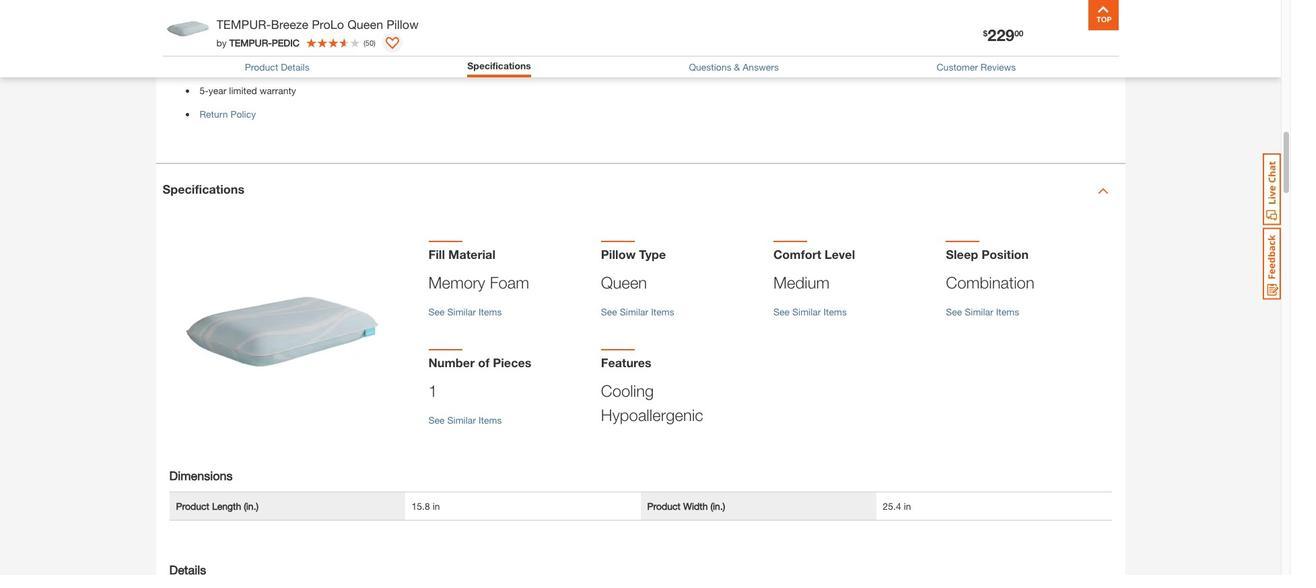 Task type: describe. For each thing, give the bounding box(es) containing it.
display image
[[386, 37, 399, 50]]

25.4 in
[[883, 501, 911, 512]]

items for combination
[[996, 306, 1020, 318]]

items for memory foam
[[479, 306, 502, 318]]

questions
[[689, 61, 732, 73]]

see for 1
[[429, 415, 445, 426]]

(in.) for product width (in.)
[[711, 501, 725, 512]]

cooling hypoallergenic
[[601, 382, 704, 425]]

pedic
[[272, 37, 300, 48]]

1 vertical spatial tempur-
[[229, 37, 272, 48]]

0 horizontal spatial specifications
[[163, 182, 244, 197]]

product for product length (in.)
[[176, 501, 209, 512]]

see for queen
[[601, 306, 617, 318]]

all sleep positions
[[200, 61, 276, 72]]

sleep position
[[946, 247, 1029, 262]]

by tempur-pedic
[[216, 37, 300, 48]]

similar for 1
[[447, 415, 476, 426]]

pieces
[[493, 356, 532, 370]]

return policy
[[200, 108, 256, 120]]

see similar items for combination
[[946, 306, 1020, 318]]

similar for medium
[[792, 306, 821, 318]]

15.8
[[412, 501, 430, 512]]

1
[[429, 382, 438, 401]]

foam
[[490, 273, 529, 292]]

product details
[[245, 61, 310, 73]]

product length (in.)
[[176, 501, 259, 512]]

frames
[[262, 37, 291, 49]]

sleep
[[946, 247, 979, 262]]

similar for memory foam
[[447, 306, 476, 318]]

number of pieces
[[429, 356, 532, 370]]

all
[[200, 61, 210, 72]]

positions
[[238, 61, 276, 72]]

0 horizontal spatial queen
[[348, 17, 383, 32]]

items for 1
[[479, 415, 502, 426]]

tempur-breeze prolo queen pillow
[[216, 17, 419, 32]]

sized
[[238, 37, 260, 49]]

&
[[734, 61, 740, 73]]

customer reviews
[[937, 61, 1016, 73]]

questions & answers
[[689, 61, 779, 73]]

medium-
[[200, 37, 238, 49]]

0 vertical spatial pillow
[[387, 17, 419, 32]]

1 horizontal spatial pillow
[[601, 247, 636, 262]]

type
[[639, 247, 666, 262]]

comfort level
[[774, 247, 855, 262]]

features
[[601, 356, 652, 370]]

cooling
[[601, 382, 654, 401]]

position
[[982, 247, 1029, 262]]

229
[[988, 26, 1015, 44]]

combination
[[946, 273, 1035, 292]]

0 vertical spatial tempur-
[[216, 17, 271, 32]]

see similar items for 1
[[429, 415, 502, 426]]

see similar items for queen
[[601, 306, 674, 318]]

number
[[429, 356, 475, 370]]

see for medium
[[774, 306, 790, 318]]



Task type: locate. For each thing, give the bounding box(es) containing it.
see similar items for medium
[[774, 306, 847, 318]]

(in.) right width
[[711, 501, 725, 512]]

see similar items
[[429, 306, 502, 318], [601, 306, 674, 318], [774, 306, 847, 318], [946, 306, 1020, 318], [429, 415, 502, 426]]

feedback link image
[[1263, 228, 1281, 300]]

(in.) right length
[[244, 501, 259, 512]]

tempur-
[[216, 17, 271, 32], [229, 37, 272, 48]]

policy
[[231, 108, 256, 120]]

( 50 )
[[364, 38, 376, 47]]

top button
[[1088, 0, 1119, 30]]

warranty
[[260, 85, 296, 96]]

pillow up display image
[[387, 17, 419, 32]]

queen up (
[[348, 17, 383, 32]]

similar for queen
[[620, 306, 649, 318]]

product for product details
[[245, 61, 278, 73]]

0 horizontal spatial product
[[176, 501, 209, 512]]

$
[[983, 28, 988, 38]]

pillow
[[387, 17, 419, 32], [601, 247, 636, 262]]

2 (in.) from the left
[[711, 501, 725, 512]]

0 vertical spatial specifications
[[467, 60, 531, 71]]

see similar items up features
[[601, 306, 674, 318]]

product
[[245, 61, 278, 73], [176, 501, 209, 512], [647, 501, 681, 512]]

fill
[[429, 247, 445, 262]]

similar for combination
[[965, 306, 994, 318]]

hypoallergenic
[[601, 406, 704, 425]]

product image
[[183, 232, 381, 430]]

pillow left the 'type'
[[601, 247, 636, 262]]

return policy link
[[200, 108, 256, 120]]

00
[[1015, 28, 1024, 38]]

items
[[479, 306, 502, 318], [651, 306, 674, 318], [824, 306, 847, 318], [996, 306, 1020, 318], [479, 415, 502, 426]]

items down combination
[[996, 306, 1020, 318]]

similar up features
[[620, 306, 649, 318]]

see similar items down combination
[[946, 306, 1020, 318]]

width
[[683, 501, 708, 512]]

caret image
[[1098, 186, 1109, 197]]

comfort
[[774, 247, 821, 262]]

1 vertical spatial specifications
[[163, 182, 244, 197]]

return
[[200, 108, 228, 120]]

)
[[374, 38, 376, 47]]

queen down pillow type
[[601, 273, 647, 292]]

25.4
[[883, 501, 901, 512]]

1 (in.) from the left
[[244, 501, 259, 512]]

5-year limited warranty
[[200, 85, 296, 96]]

product width (in.)
[[647, 501, 725, 512]]

see down combination
[[946, 306, 962, 318]]

see down medium
[[774, 306, 790, 318]]

see similar items down 1
[[429, 415, 502, 426]]

see for memory foam
[[429, 306, 445, 318]]

see similar items for memory foam
[[429, 306, 502, 318]]

items for medium
[[824, 306, 847, 318]]

medium
[[774, 273, 830, 292]]

50
[[365, 38, 374, 47]]

in right 25.4
[[904, 501, 911, 512]]

1 vertical spatial queen
[[601, 273, 647, 292]]

similar down memory on the left of page
[[447, 306, 476, 318]]

pillow type
[[601, 247, 666, 262]]

specifications
[[467, 60, 531, 71], [163, 182, 244, 197]]

product down dimensions
[[176, 501, 209, 512]]

items down medium
[[824, 306, 847, 318]]

details
[[281, 61, 310, 73]]

breeze
[[271, 17, 308, 32]]

see down 1
[[429, 415, 445, 426]]

in for 15.8 in
[[433, 501, 440, 512]]

see for combination
[[946, 306, 962, 318]]

product details button
[[245, 61, 310, 73], [245, 61, 310, 73]]

low profile
[[200, 14, 246, 25]]

similar
[[447, 306, 476, 318], [620, 306, 649, 318], [792, 306, 821, 318], [965, 306, 994, 318], [447, 415, 476, 426]]

(
[[364, 38, 365, 47]]

1 in from the left
[[433, 501, 440, 512]]

memory foam
[[429, 273, 529, 292]]

level
[[825, 247, 855, 262]]

in right 15.8 on the bottom of the page
[[433, 501, 440, 512]]

profile
[[220, 14, 246, 25]]

0 horizontal spatial (in.)
[[244, 501, 259, 512]]

product down by tempur-pedic
[[245, 61, 278, 73]]

items down memory foam
[[479, 306, 502, 318]]

1 horizontal spatial product
[[245, 61, 278, 73]]

in for 25.4 in
[[904, 501, 911, 512]]

prolo
[[312, 17, 344, 32]]

limited
[[229, 85, 257, 96]]

similar down medium
[[792, 306, 821, 318]]

5-
[[200, 85, 209, 96]]

(in.) for product length (in.)
[[244, 501, 259, 512]]

1 horizontal spatial queen
[[601, 273, 647, 292]]

by
[[216, 37, 227, 48]]

items down the 'type'
[[651, 306, 674, 318]]

memory
[[429, 273, 485, 292]]

0 vertical spatial queen
[[348, 17, 383, 32]]

year
[[209, 85, 227, 96]]

specifications button
[[467, 60, 531, 74], [467, 60, 531, 71], [156, 164, 1125, 218]]

see similar items down memory on the left of page
[[429, 306, 502, 318]]

answers
[[743, 61, 779, 73]]

product image image
[[166, 7, 210, 50]]

length
[[212, 501, 241, 512]]

in
[[433, 501, 440, 512], [904, 501, 911, 512]]

low
[[200, 14, 217, 25]]

see
[[429, 306, 445, 318], [601, 306, 617, 318], [774, 306, 790, 318], [946, 306, 962, 318], [429, 415, 445, 426]]

0 horizontal spatial in
[[433, 501, 440, 512]]

see up features
[[601, 306, 617, 318]]

1 vertical spatial pillow
[[601, 247, 636, 262]]

similar down combination
[[965, 306, 994, 318]]

15.8 in
[[412, 501, 440, 512]]

tempur- up "positions"
[[229, 37, 272, 48]]

1 horizontal spatial (in.)
[[711, 501, 725, 512]]

material
[[449, 247, 496, 262]]

medium-sized frames
[[200, 37, 291, 49]]

items for queen
[[651, 306, 674, 318]]

1 horizontal spatial specifications
[[467, 60, 531, 71]]

see similar items down medium
[[774, 306, 847, 318]]

tempur- up medium-sized frames
[[216, 17, 271, 32]]

product left width
[[647, 501, 681, 512]]

fill material
[[429, 247, 496, 262]]

of
[[478, 356, 490, 370]]

queen
[[348, 17, 383, 32], [601, 273, 647, 292]]

dimensions
[[169, 469, 233, 483]]

reviews
[[981, 61, 1016, 73]]

questions & answers button
[[689, 61, 779, 73], [689, 61, 779, 73]]

2 in from the left
[[904, 501, 911, 512]]

live chat image
[[1263, 154, 1281, 226]]

customer
[[937, 61, 978, 73]]

0 horizontal spatial pillow
[[387, 17, 419, 32]]

see down memory on the left of page
[[429, 306, 445, 318]]

customer reviews button
[[937, 61, 1016, 73], [937, 61, 1016, 73]]

2 horizontal spatial product
[[647, 501, 681, 512]]

sleep
[[213, 61, 235, 72]]

items down of
[[479, 415, 502, 426]]

$ 229 00
[[983, 26, 1024, 44]]

similar down number
[[447, 415, 476, 426]]

(in.)
[[244, 501, 259, 512], [711, 501, 725, 512]]

product for product width (in.)
[[647, 501, 681, 512]]

1 horizontal spatial in
[[904, 501, 911, 512]]



Task type: vqa. For each thing, say whether or not it's contained in the screenshot.
Similar
yes



